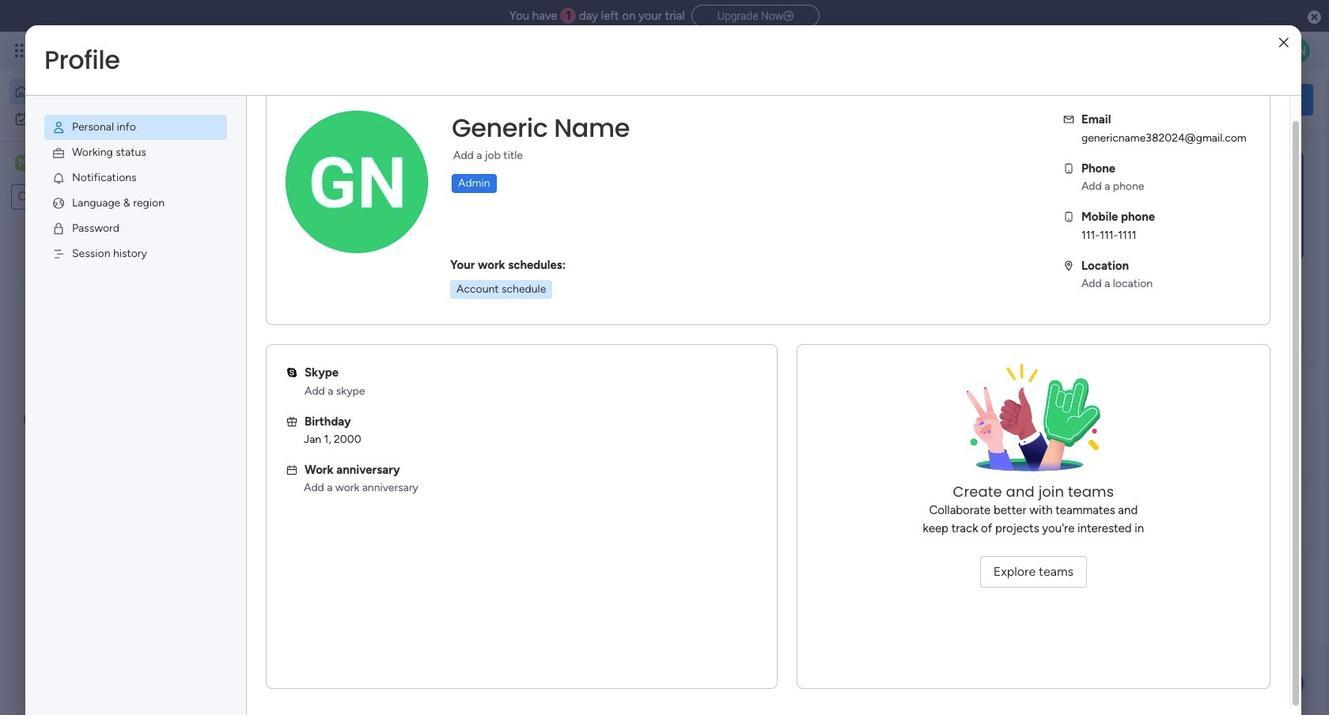 Task type: vqa. For each thing, say whether or not it's contained in the screenshot.
'Working status' ICON
yes



Task type: locate. For each thing, give the bounding box(es) containing it.
option
[[9, 79, 192, 104], [9, 106, 192, 131]]

1 add to favorites image from the left
[[472, 321, 488, 337]]

session history image
[[51, 247, 66, 261]]

public board image
[[264, 321, 282, 338]]

None field
[[448, 112, 634, 145]]

3 menu item from the top
[[44, 165, 227, 191]]

2 add to favorites image from the left
[[733, 321, 749, 337]]

menu item
[[44, 115, 227, 140], [44, 140, 227, 165], [44, 165, 227, 191], [44, 191, 227, 216], [44, 216, 227, 241], [44, 241, 227, 267]]

component image
[[526, 345, 540, 360]]

add to favorites image
[[472, 321, 488, 337], [733, 321, 749, 337]]

option up personal info icon at the left of the page
[[9, 79, 192, 104]]

language & region image
[[51, 196, 66, 211]]

1 vertical spatial workspace image
[[271, 509, 309, 547]]

4 menu item from the top
[[44, 191, 227, 216]]

dapulse close image
[[1308, 9, 1322, 25]]

open update feed (inbox) image
[[245, 408, 264, 427]]

0 vertical spatial workspace image
[[15, 154, 31, 172]]

close recently visited image
[[245, 161, 264, 180]]

1 horizontal spatial add to favorites image
[[733, 321, 749, 337]]

0 horizontal spatial add to favorites image
[[472, 321, 488, 337]]

close my workspaces image
[[245, 462, 264, 481]]

generic name image
[[1285, 38, 1311, 63]]

workspace image
[[15, 154, 31, 172], [271, 509, 309, 547]]

1 option from the top
[[9, 79, 192, 104]]

option up workspace selection element
[[9, 106, 192, 131]]

getting started element
[[1076, 410, 1314, 473]]

workspace selection element
[[15, 154, 132, 174]]

Search in workspace field
[[33, 188, 113, 206]]

v2 bolt switch image
[[1213, 91, 1222, 108]]

1 vertical spatial option
[[9, 106, 192, 131]]

1 horizontal spatial workspace image
[[271, 509, 309, 547]]

clear search image
[[115, 189, 131, 205]]

add to favorites image for public board image
[[733, 321, 749, 337]]

0 horizontal spatial workspace image
[[15, 154, 31, 172]]

notifications image
[[51, 171, 66, 185]]

0 vertical spatial option
[[9, 79, 192, 104]]

5 menu item from the top
[[44, 216, 227, 241]]

select product image
[[14, 43, 30, 59]]

add to favorites image for public board icon
[[472, 321, 488, 337]]



Task type: describe. For each thing, give the bounding box(es) containing it.
templates image image
[[1091, 151, 1300, 260]]

2 option from the top
[[9, 106, 192, 131]]

2 menu item from the top
[[44, 140, 227, 165]]

workspace image inside workspace selection element
[[15, 154, 31, 172]]

password image
[[51, 222, 66, 236]]

no teams image
[[955, 364, 1113, 483]]

menu menu
[[25, 96, 246, 286]]

close image
[[1280, 37, 1289, 49]]

1 menu item from the top
[[44, 115, 227, 140]]

public board image
[[526, 321, 543, 338]]

6 menu item from the top
[[44, 241, 227, 267]]

v2 user feedback image
[[1089, 90, 1101, 108]]

dapulse rightstroke image
[[784, 10, 794, 22]]

quick search results list box
[[245, 180, 1038, 389]]

help center element
[[1076, 486, 1314, 549]]

personal info image
[[51, 120, 66, 135]]

working status image
[[51, 146, 66, 160]]

component image
[[264, 345, 279, 360]]



